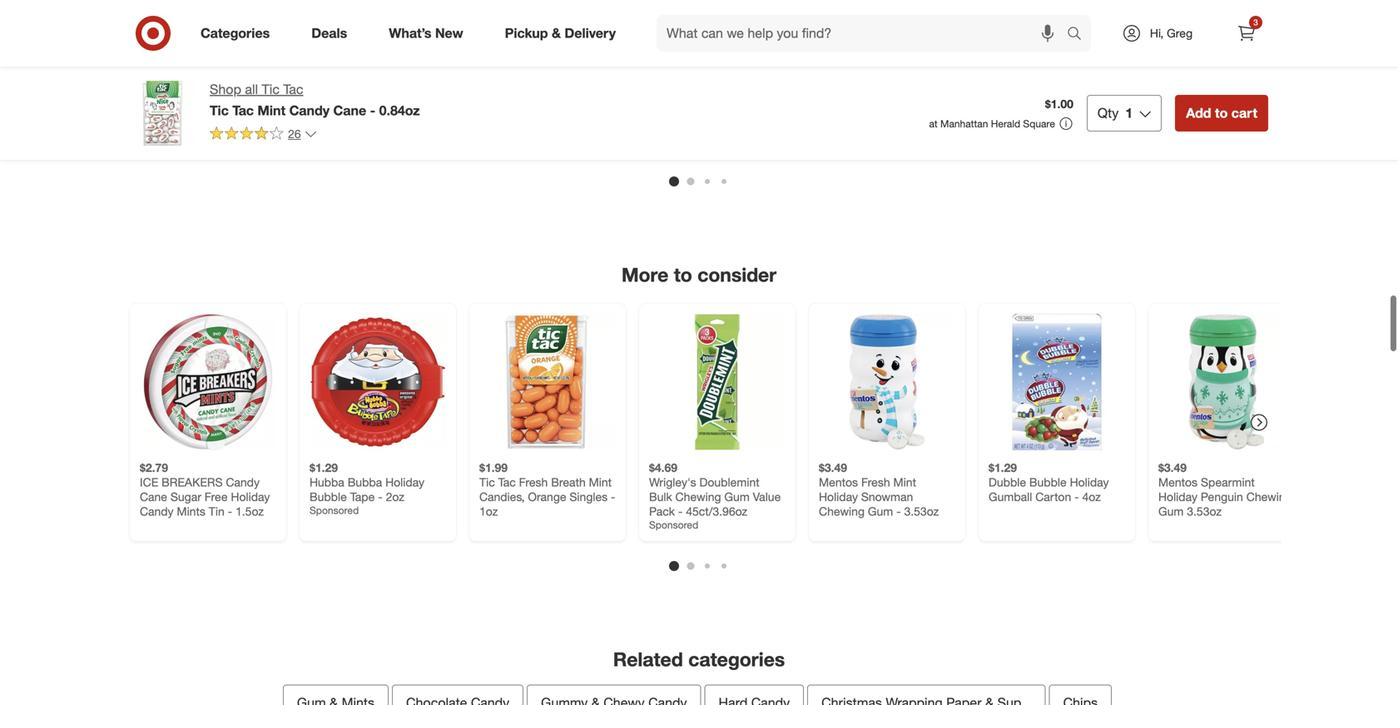 Task type: locate. For each thing, give the bounding box(es) containing it.
1 vertical spatial tic tac fresh breath mint candies, orange singles - 1oz image
[[480, 314, 616, 450]]

1 horizontal spatial bubble
[[1030, 475, 1067, 489]]

image of tic tac mint candy cane - 0.84oz image
[[130, 80, 196, 147]]

1 mentos from the left
[[819, 475, 858, 489]]

1 horizontal spatial chewing
[[819, 504, 865, 518]]

cane down $2.79
[[140, 489, 167, 504]]

tic for left tic tac fresh breath mint candies, orange singles - 1oz image
[[480, 475, 495, 489]]

bottle down what can we help you find? suggestions appear below search field
[[852, 81, 883, 95]]

mentos fresh mint holiday snowman chewing gum - 3.53oz image
[[819, 314, 956, 450]]

$1.29 up gumball on the right bottom of page
[[989, 460, 1017, 475]]

2 bottle from the left
[[852, 81, 883, 95]]

2 mentos from the left
[[1159, 475, 1198, 489]]

2 horizontal spatial candies,
[[989, 81, 1034, 95]]

200ct
[[178, 81, 207, 95], [819, 81, 849, 95]]

$3.49 inside $3.49 mentos fresh mint holiday snowman chewing gum - 3.53oz
[[819, 460, 848, 475]]

bottle left all
[[211, 81, 242, 95]]

mint inside $1.99 tic tac fresh breath mint candies, freshmint singles - 1oz
[[1099, 66, 1121, 81]]

value
[[753, 489, 781, 504]]

3 link
[[1229, 15, 1265, 52]]

26 link
[[210, 126, 318, 145]]

2 horizontal spatial gum
[[1159, 504, 1184, 518]]

1oz inside $1.99 tic tac fresh breath mint candies, freshmint singles - 1oz
[[1038, 95, 1057, 110]]

2 $3.49 from the left
[[1159, 460, 1187, 475]]

1 horizontal spatial tic tac fresh breath mint candies, orange singles - 1oz image
[[649, 0, 786, 42]]

tac inside $5.39 tic tac strawberry & cream 200ct bottle pack - 3.4oz
[[159, 66, 176, 81]]

add to cart button for $27.99 tic tac fruit adventure singles - 12oz/12ct
[[1159, 120, 1227, 147]]

holiday right free
[[231, 489, 270, 504]]

add to cart button down 12oz/12ct
[[1159, 120, 1227, 147]]

breakers
[[162, 475, 223, 489]]

chewing right penguin
[[1247, 489, 1293, 504]]

12oz/12ct
[[1208, 81, 1260, 95]]

1 fruit from the left
[[349, 66, 373, 81]]

&
[[552, 25, 561, 41], [240, 66, 247, 81]]

0 horizontal spatial $3.49
[[819, 460, 848, 475]]

2 200ct from the left
[[819, 81, 849, 95]]

- inside $3.49 mentos fresh mint holiday snowman chewing gum - 3.53oz
[[897, 504, 901, 518]]

manhattan
[[941, 117, 989, 130]]

1 horizontal spatial candies,
[[649, 81, 695, 95]]

categories
[[201, 25, 270, 41]]

fruit for candies
[[349, 66, 373, 81]]

3.4oz inside $5.39 tic tac tropical adventure 200ct bottle pack - 3.4oz
[[923, 81, 951, 95]]

1 horizontal spatial mentos
[[1159, 475, 1198, 489]]

1 vertical spatial orange
[[528, 489, 567, 504]]

holiday inside $1.29 hubba bubba holiday bubble tape - 2oz sponsored
[[386, 475, 425, 489]]

adventure for -
[[902, 66, 956, 81]]

tic for "tic tac strawberry & cream 200ct bottle pack - 3.4oz" image
[[140, 66, 155, 81]]

singles
[[740, 81, 778, 95], [1159, 81, 1197, 95], [989, 95, 1027, 110], [570, 489, 608, 504]]

mint for the topmost tic tac fresh breath mint candies, orange singles - 1oz image
[[759, 66, 782, 81]]

holiday inside $3.49 mentos spearmint holiday penguin chewing gum 3.53oz
[[1159, 489, 1198, 504]]

2 horizontal spatial candy
[[289, 102, 330, 119]]

mentos inside $3.49 mentos fresh mint holiday snowman chewing gum - 3.53oz
[[819, 475, 858, 489]]

to down $27.99 tic tac fruit adventure singles - 12oz/12ct
[[1188, 127, 1198, 139]]

bubble right 'dubble'
[[1030, 475, 1067, 489]]

adventure right tropical
[[902, 66, 956, 81]]

cane down candies on the top left of page
[[333, 102, 366, 119]]

more
[[622, 263, 669, 286]]

qty
[[1098, 105, 1119, 121]]

1 $5.39 from the left
[[140, 52, 168, 66]]

holiday
[[386, 475, 425, 489], [1070, 475, 1109, 489], [231, 489, 270, 504], [819, 489, 858, 504], [1159, 489, 1198, 504]]

sponsored down bulk
[[649, 518, 699, 531]]

snowman
[[861, 489, 913, 504]]

0 horizontal spatial pack
[[245, 81, 271, 95]]

3 adventure from the left
[[1225, 66, 1278, 81]]

sponsored down hubba
[[310, 504, 359, 516]]

tac inside $1.99 tic tac fresh breath mint candies, freshmint singles - 1oz
[[1008, 66, 1025, 81]]

cart
[[1232, 105, 1258, 121], [181, 127, 201, 139], [1031, 127, 1050, 139], [1200, 127, 1220, 139]]

mentos for mentos spearmint holiday penguin chewing gum 3.53oz
[[1159, 475, 1198, 489]]

adventure inside $5.39 tic tac tropical adventure 200ct bottle pack - 3.4oz
[[902, 66, 956, 81]]

mint
[[759, 66, 782, 81], [1099, 66, 1121, 81], [310, 81, 333, 95], [258, 102, 286, 119], [589, 475, 612, 489], [894, 475, 917, 489]]

holiday inside $1.29 dubble bubble holiday gumball carton - 4oz
[[1070, 475, 1109, 489]]

mentos inside $3.49 mentos spearmint holiday penguin chewing gum 3.53oz
[[1159, 475, 1198, 489]]

-
[[589, 66, 594, 81], [382, 81, 386, 95], [781, 81, 785, 95], [915, 81, 920, 95], [1200, 81, 1205, 95], [140, 95, 144, 110], [1030, 95, 1035, 110], [370, 102, 376, 119], [378, 489, 383, 504], [611, 489, 616, 504], [1075, 489, 1079, 504], [228, 504, 232, 518], [678, 504, 683, 518], [897, 504, 901, 518]]

& inside $5.39 tic tac strawberry & cream 200ct bottle pack - 3.4oz
[[240, 66, 247, 81]]

1oz inside the $1.99 tic tac fruit adventure mint candies - 1oz
[[390, 81, 408, 95]]

1.5oz
[[236, 504, 264, 518]]

add to cart button down $1.00
[[989, 120, 1058, 147]]

sugar
[[171, 489, 201, 504]]

adventure
[[376, 66, 429, 81], [902, 66, 956, 81], [1225, 66, 1278, 81]]

pack inside $5.39 tic tac strawberry & cream 200ct bottle pack - 3.4oz
[[245, 81, 271, 95]]

bubble
[[1030, 475, 1067, 489], [310, 489, 347, 504]]

fruit inside the $1.99 tic tac fruit adventure mint candies - 1oz
[[349, 66, 373, 81]]

tic inside $27.99 tic tac fruit adventure singles - 12oz/12ct
[[1159, 66, 1174, 81]]

pack inside $5.39 tic tac tropical adventure 200ct bottle pack - 3.4oz
[[886, 81, 912, 95]]

0 horizontal spatial adventure
[[376, 66, 429, 81]]

candies, inside $1.99 tic tac fresh breath mint candies, freshmint singles - 1oz
[[989, 81, 1034, 95]]

1 horizontal spatial cane
[[333, 102, 366, 119]]

3.53oz
[[904, 504, 939, 518], [1187, 504, 1222, 518]]

0 vertical spatial $1.99 tic tac fresh breath mint candies, orange singles - 1oz
[[649, 52, 785, 110]]

single
[[554, 66, 586, 81]]

tic for tic tac fruit adventure mint candies - 1oz image
[[310, 66, 325, 81]]

$3.49 mentos spearmint holiday penguin chewing gum 3.53oz
[[1159, 460, 1293, 518]]

holiday right gumball on the right bottom of page
[[1070, 475, 1109, 489]]

0 horizontal spatial orange
[[528, 489, 567, 504]]

0 horizontal spatial $1.99 tic tac fresh breath mint candies, orange singles - 1oz
[[480, 460, 616, 518]]

1 3.53oz from the left
[[904, 504, 939, 518]]

fresh
[[689, 66, 718, 81], [1029, 66, 1058, 81], [519, 475, 548, 489], [862, 475, 890, 489]]

add to cart for $1.99 tic tac fresh breath mint candies, freshmint singles - 1oz
[[996, 127, 1050, 139]]

orange for the topmost tic tac fresh breath mint candies, orange singles - 1oz image
[[698, 81, 736, 95]]

fruit
[[349, 66, 373, 81], [1198, 66, 1222, 81]]

mentos left snowman
[[819, 475, 858, 489]]

fruit down "deals" link at the left of the page
[[349, 66, 373, 81]]

pack right shop
[[245, 81, 271, 95]]

4oz
[[1083, 489, 1101, 504]]

1 horizontal spatial gum
[[868, 504, 893, 518]]

$5.39
[[140, 52, 168, 66], [819, 52, 848, 66]]

add down $27.99 tic tac fruit adventure singles - 12oz/12ct
[[1166, 127, 1185, 139]]

search
[[1060, 27, 1100, 43]]

fresh inside $1.99 tic tac fresh breath mint candies, freshmint singles - 1oz
[[1029, 66, 1058, 81]]

26
[[288, 126, 301, 141]]

1 200ct from the left
[[178, 81, 207, 95]]

cream
[[140, 81, 175, 95]]

$3.49 for mentos fresh mint holiday snowman chewing gum - 3.53oz
[[819, 460, 848, 475]]

bulk
[[649, 489, 672, 504]]

0 horizontal spatial mentos
[[819, 475, 858, 489]]

0 horizontal spatial cane
[[140, 489, 167, 504]]

add left square
[[996, 127, 1015, 139]]

adventure down 3 link
[[1225, 66, 1278, 81]]

2 $5.39 from the left
[[819, 52, 848, 66]]

1 horizontal spatial bottle
[[852, 81, 883, 95]]

1 horizontal spatial pack
[[649, 504, 675, 518]]

holiday for $1.29 dubble bubble holiday gumball carton - 4oz
[[1070, 475, 1109, 489]]

to right more
[[674, 263, 692, 286]]

fresh for the topmost tic tac fresh breath mint candies, orange singles - 1oz image
[[689, 66, 718, 81]]

$1.99 inside $1.99 tic tac fresh breath mint candies, freshmint singles - 1oz
[[989, 52, 1017, 66]]

bubble left tape
[[310, 489, 347, 504]]

fruit inside $27.99 tic tac fruit adventure singles - 12oz/12ct
[[1198, 66, 1222, 81]]

chewing inside $4.69 wrigley's doublemint bulk chewing gum value pack - 45ct/3.96oz sponsored
[[676, 489, 721, 504]]

3.4oz
[[923, 81, 951, 95], [148, 95, 176, 110]]

categories link
[[186, 15, 291, 52]]

tic inside $5.39 tic tac tropical adventure 200ct bottle pack - 3.4oz
[[819, 66, 835, 81]]

search button
[[1060, 15, 1100, 55]]

$5.39 inside $5.39 tic tac tropical adventure 200ct bottle pack - 3.4oz
[[819, 52, 848, 66]]

tic tac fresh breath mint candies, orange singles - 1oz image
[[649, 0, 786, 42], [480, 314, 616, 450]]

breath
[[721, 66, 756, 81], [1061, 66, 1095, 81], [551, 475, 586, 489]]

pack down wrigley's
[[649, 504, 675, 518]]

all
[[245, 81, 258, 97]]

2 $1.29 from the left
[[989, 460, 1017, 475]]

add for $5.39 tic tac strawberry & cream 200ct bottle pack - 3.4oz
[[147, 127, 166, 139]]

$1.99 inside $1.99 tic tac sprite single - 1oz
[[480, 52, 508, 66]]

200ct left tropical
[[819, 81, 849, 95]]

2oz
[[386, 489, 405, 504]]

2 horizontal spatial adventure
[[1225, 66, 1278, 81]]

$5.39 inside $5.39 tic tac strawberry & cream 200ct bottle pack - 3.4oz
[[140, 52, 168, 66]]

pack for $4.69 wrigley's doublemint bulk chewing gum value pack - 45ct/3.96oz sponsored
[[649, 504, 675, 518]]

1oz
[[597, 66, 615, 81], [390, 81, 408, 95], [649, 95, 668, 110], [1038, 95, 1057, 110], [480, 504, 498, 518]]

ice breakers candy cane sugar free holiday candy mints tin - 1.5oz image
[[140, 314, 276, 450]]

fruit right $27.99
[[1198, 66, 1222, 81]]

$5.39 for tic tac strawberry & cream 200ct bottle pack - 3.4oz
[[140, 52, 168, 66]]

$3.49 for mentos spearmint holiday penguin chewing gum 3.53oz
[[1159, 460, 1187, 475]]

1 horizontal spatial fruit
[[1198, 66, 1222, 81]]

add to cart button down cream
[[140, 120, 208, 147]]

0 vertical spatial orange
[[698, 81, 736, 95]]

mentos left penguin
[[1159, 475, 1198, 489]]

0 horizontal spatial 3.53oz
[[904, 504, 939, 518]]

singles inside $1.99 tic tac fresh breath mint candies, freshmint singles - 1oz
[[989, 95, 1027, 110]]

singles for left tic tac fresh breath mint candies, orange singles - 1oz image
[[570, 489, 608, 504]]

1 horizontal spatial 3.53oz
[[1187, 504, 1222, 518]]

1oz for tic tac fresh breath mint candies, freshmint singles - 1oz image
[[1038, 95, 1057, 110]]

mentos
[[819, 475, 858, 489], [1159, 475, 1198, 489]]

3.4oz up at
[[923, 81, 951, 95]]

mint inside shop all tic tac tic tac mint candy cane - 0.84oz
[[258, 102, 286, 119]]

cane inside $2.79 ice breakers candy cane sugar free holiday candy mints tin - 1.5oz
[[140, 489, 167, 504]]

0 horizontal spatial candies,
[[480, 489, 525, 504]]

$1.99 for the topmost tic tac fresh breath mint candies, orange singles - 1oz image
[[649, 52, 678, 66]]

to down 12oz/12ct
[[1215, 105, 1228, 121]]

0 horizontal spatial gum
[[725, 489, 750, 504]]

candy up 26
[[289, 102, 330, 119]]

1 horizontal spatial 3.4oz
[[923, 81, 951, 95]]

holiday right bubba
[[386, 475, 425, 489]]

holiday left penguin
[[1159, 489, 1198, 504]]

chewing inside $3.49 mentos spearmint holiday penguin chewing gum 3.53oz
[[1247, 489, 1293, 504]]

3.4oz left shop
[[148, 95, 176, 110]]

chewing right value
[[819, 504, 865, 518]]

1 horizontal spatial $5.39
[[819, 52, 848, 66]]

$1.99 for tic tac fresh breath mint candies, freshmint singles - 1oz image
[[989, 52, 1017, 66]]

- inside $1.29 hubba bubba holiday bubble tape - 2oz sponsored
[[378, 489, 383, 504]]

qty 1
[[1098, 105, 1133, 121]]

add to cart button for $5.39 tic tac strawberry & cream 200ct bottle pack - 3.4oz
[[140, 120, 208, 147]]

holiday inside $2.79 ice breakers candy cane sugar free holiday candy mints tin - 1.5oz
[[231, 489, 270, 504]]

1 horizontal spatial $1.99 tic tac fresh breath mint candies, orange singles - 1oz
[[649, 52, 785, 110]]

holiday inside $3.49 mentos fresh mint holiday snowman chewing gum - 3.53oz
[[819, 489, 858, 504]]

$1.99 inside the $1.99 tic tac fruit adventure mint candies - 1oz
[[310, 52, 338, 66]]

- inside $5.39 tic tac strawberry & cream 200ct bottle pack - 3.4oz
[[140, 95, 144, 110]]

tic inside $1.99 tic tac sprite single - 1oz
[[480, 66, 495, 81]]

2 horizontal spatial breath
[[1061, 66, 1095, 81]]

$1.29 left bubba
[[310, 460, 338, 475]]

chewing right bulk
[[676, 489, 721, 504]]

200ct inside $5.39 tic tac tropical adventure 200ct bottle pack - 3.4oz
[[819, 81, 849, 95]]

bubble inside $1.29 hubba bubba holiday bubble tape - 2oz sponsored
[[310, 489, 347, 504]]

$3.49 inside $3.49 mentos spearmint holiday penguin chewing gum 3.53oz
[[1159, 460, 1187, 475]]

1 vertical spatial $1.99 tic tac fresh breath mint candies, orange singles - 1oz
[[480, 460, 616, 518]]

1 adventure from the left
[[376, 66, 429, 81]]

0 horizontal spatial bubble
[[310, 489, 347, 504]]

delivery
[[565, 25, 616, 41]]

1 horizontal spatial 200ct
[[819, 81, 849, 95]]

0 vertical spatial cane
[[333, 102, 366, 119]]

tic
[[140, 66, 155, 81], [310, 66, 325, 81], [480, 66, 495, 81], [649, 66, 665, 81], [819, 66, 835, 81], [989, 66, 1005, 81], [1159, 66, 1174, 81], [262, 81, 280, 97], [210, 102, 229, 119], [480, 475, 495, 489]]

pack down what can we help you find? suggestions appear below search field
[[886, 81, 912, 95]]

0 horizontal spatial fruit
[[349, 66, 373, 81]]

add to cart
[[1186, 105, 1258, 121], [147, 127, 201, 139], [996, 127, 1050, 139], [1166, 127, 1220, 139]]

1 vertical spatial sponsored
[[649, 518, 699, 531]]

gumball
[[989, 489, 1033, 504]]

1 horizontal spatial $3.49
[[1159, 460, 1187, 475]]

cart for tic tac fruit adventure singles - 12oz/12ct
[[1200, 127, 1220, 139]]

0 horizontal spatial 3.4oz
[[148, 95, 176, 110]]

holiday left snowman
[[819, 489, 858, 504]]

adventure inside the $1.99 tic tac fruit adventure mint candies - 1oz
[[376, 66, 429, 81]]

tic inside $5.39 tic tac strawberry & cream 200ct bottle pack - 3.4oz
[[140, 66, 155, 81]]

1 vertical spatial candy
[[226, 475, 260, 489]]

gum inside $3.49 mentos fresh mint holiday snowman chewing gum - 3.53oz
[[868, 504, 893, 518]]

add down cream
[[147, 127, 166, 139]]

1 horizontal spatial adventure
[[902, 66, 956, 81]]

0 horizontal spatial chewing
[[676, 489, 721, 504]]

candies, for tic tac fresh breath mint candies, freshmint singles - 1oz image
[[989, 81, 1034, 95]]

hubba
[[310, 475, 344, 489]]

0 horizontal spatial &
[[240, 66, 247, 81]]

0 horizontal spatial $5.39
[[140, 52, 168, 66]]

tic tac fruit adventure singles - 12oz/12ct image
[[1159, 0, 1295, 42]]

dubble
[[989, 475, 1026, 489]]

carton
[[1036, 489, 1072, 504]]

bubble inside $1.29 dubble bubble holiday gumball carton - 4oz
[[1030, 475, 1067, 489]]

tic inside the $1.99 tic tac fruit adventure mint candies - 1oz
[[310, 66, 325, 81]]

new
[[435, 25, 463, 41]]

& right pickup
[[552, 25, 561, 41]]

1 $3.49 from the left
[[819, 460, 848, 475]]

mint inside the $1.99 tic tac fruit adventure mint candies - 1oz
[[310, 81, 333, 95]]

1 horizontal spatial $1.29
[[989, 460, 1017, 475]]

1 horizontal spatial sponsored
[[649, 518, 699, 531]]

0 vertical spatial &
[[552, 25, 561, 41]]

2 3.53oz from the left
[[1187, 504, 1222, 518]]

0 horizontal spatial tic tac fresh breath mint candies, orange singles - 1oz image
[[480, 314, 616, 450]]

candy down ice
[[140, 504, 174, 518]]

1 vertical spatial cane
[[140, 489, 167, 504]]

tic for the topmost tic tac fresh breath mint candies, orange singles - 1oz image
[[649, 66, 665, 81]]

candy up 1.5oz
[[226, 475, 260, 489]]

freshmint
[[1038, 81, 1089, 95]]

fruit for -
[[1198, 66, 1222, 81]]

1 vertical spatial &
[[240, 66, 247, 81]]

to down cream
[[169, 127, 179, 139]]

1 horizontal spatial orange
[[698, 81, 736, 95]]

1 horizontal spatial breath
[[721, 66, 756, 81]]

$5.39 up cream
[[140, 52, 168, 66]]

add for $27.99 tic tac fruit adventure singles - 12oz/12ct
[[1166, 127, 1185, 139]]

2 fruit from the left
[[1198, 66, 1222, 81]]

$1.29 inside $1.29 dubble bubble holiday gumball carton - 4oz
[[989, 460, 1017, 475]]

$1.29 inside $1.29 hubba bubba holiday bubble tape - 2oz sponsored
[[310, 460, 338, 475]]

hi,
[[1150, 26, 1164, 40]]

0 horizontal spatial bottle
[[211, 81, 242, 95]]

1 bottle from the left
[[211, 81, 242, 95]]

adventure for 1oz
[[376, 66, 429, 81]]

mint for left tic tac fresh breath mint candies, orange singles - 1oz image
[[589, 475, 612, 489]]

cane
[[333, 102, 366, 119], [140, 489, 167, 504]]

candy
[[289, 102, 330, 119], [226, 475, 260, 489], [140, 504, 174, 518]]

adventure up the 0.84oz
[[376, 66, 429, 81]]

$1.99
[[310, 52, 338, 66], [480, 52, 508, 66], [649, 52, 678, 66], [989, 52, 1017, 66], [480, 460, 508, 475]]

singles for tic tac fresh breath mint candies, freshmint singles - 1oz image
[[989, 95, 1027, 110]]

gum
[[725, 489, 750, 504], [868, 504, 893, 518], [1159, 504, 1184, 518]]

to right manhattan
[[1018, 127, 1028, 139]]

chewing
[[676, 489, 721, 504], [1247, 489, 1293, 504], [819, 504, 865, 518]]

dubble bubble holiday gumball carton - 4oz image
[[989, 314, 1126, 450]]

0 horizontal spatial 200ct
[[178, 81, 207, 95]]

tic for tic tac tropical adventure 200ct bottle pack - 3.4oz image
[[819, 66, 835, 81]]

2 adventure from the left
[[902, 66, 956, 81]]

0 vertical spatial sponsored
[[310, 504, 359, 516]]

0 horizontal spatial $1.29
[[310, 460, 338, 475]]

& up all
[[240, 66, 247, 81]]

tic tac tropical adventure 200ct bottle pack - 3.4oz image
[[819, 0, 956, 42]]

fresh for left tic tac fresh breath mint candies, orange singles - 1oz image
[[519, 475, 548, 489]]

1 $1.29 from the left
[[310, 460, 338, 475]]

add to cart button
[[1176, 95, 1269, 132], [140, 120, 208, 147], [989, 120, 1058, 147], [1159, 120, 1227, 147]]

200ct left shop
[[178, 81, 207, 95]]

0 vertical spatial candy
[[289, 102, 330, 119]]

- inside $4.69 wrigley's doublemint bulk chewing gum value pack - 45ct/3.96oz sponsored
[[678, 504, 683, 518]]

candies,
[[649, 81, 695, 95], [989, 81, 1034, 95], [480, 489, 525, 504]]

$5.39 down what can we help you find? suggestions appear below search field
[[819, 52, 848, 66]]

orange for left tic tac fresh breath mint candies, orange singles - 1oz image
[[528, 489, 567, 504]]

2 horizontal spatial chewing
[[1247, 489, 1293, 504]]

tac inside $1.99 tic tac sprite single - 1oz
[[498, 66, 516, 81]]

singles for the topmost tic tac fresh breath mint candies, orange singles - 1oz image
[[740, 81, 778, 95]]

categories
[[689, 647, 785, 671]]

mint inside $3.49 mentos fresh mint holiday snowman chewing gum - 3.53oz
[[894, 475, 917, 489]]

tic inside $1.99 tic tac fresh breath mint candies, freshmint singles - 1oz
[[989, 66, 1005, 81]]

pickup & delivery
[[505, 25, 616, 41]]

0 horizontal spatial sponsored
[[310, 504, 359, 516]]

add
[[1186, 105, 1212, 121], [147, 127, 166, 139], [996, 127, 1015, 139], [1166, 127, 1185, 139]]

chewing inside $3.49 mentos fresh mint holiday snowman chewing gum - 3.53oz
[[819, 504, 865, 518]]

2 vertical spatial candy
[[140, 504, 174, 518]]

wrigley's doublemint bulk chewing gum value pack - 45ct/3.96oz image
[[649, 314, 786, 450]]

pack
[[245, 81, 271, 95], [886, 81, 912, 95], [649, 504, 675, 518]]

pickup & delivery link
[[491, 15, 637, 52]]

$1.29
[[310, 460, 338, 475], [989, 460, 1017, 475]]

sponsored
[[310, 504, 359, 516], [649, 518, 699, 531]]

2 horizontal spatial pack
[[886, 81, 912, 95]]

pack inside $4.69 wrigley's doublemint bulk chewing gum value pack - 45ct/3.96oz sponsored
[[649, 504, 675, 518]]



Task type: vqa. For each thing, say whether or not it's contained in the screenshot.
Create to the bottom
no



Task type: describe. For each thing, give the bounding box(es) containing it.
add to cart button down $27.99
[[1176, 95, 1269, 132]]

200ct inside $5.39 tic tac strawberry & cream 200ct bottle pack - 3.4oz
[[178, 81, 207, 95]]

tac inside $27.99 tic tac fruit adventure singles - 12oz/12ct
[[1178, 66, 1195, 81]]

bubba
[[348, 475, 382, 489]]

shop
[[210, 81, 241, 97]]

pack for $5.39 tic tac tropical adventure 200ct bottle pack - 3.4oz
[[886, 81, 912, 95]]

deals
[[312, 25, 347, 41]]

cart for tic tac fresh breath mint candies, freshmint singles - 1oz
[[1031, 127, 1050, 139]]

candies
[[336, 81, 379, 95]]

45ct/3.96oz
[[686, 504, 748, 518]]

breath inside $1.99 tic tac fresh breath mint candies, freshmint singles - 1oz
[[1061, 66, 1095, 81]]

tac inside the $1.99 tic tac fruit adventure mint candies - 1oz
[[329, 66, 346, 81]]

mints
[[177, 504, 206, 518]]

0 horizontal spatial breath
[[551, 475, 586, 489]]

cane inside shop all tic tac tic tac mint candy cane - 0.84oz
[[333, 102, 366, 119]]

$3.49 mentos fresh mint holiday snowman chewing gum - 3.53oz
[[819, 460, 939, 518]]

- inside $1.99 tic tac sprite single - 1oz
[[589, 66, 594, 81]]

ice
[[140, 475, 158, 489]]

mint for tic tac fresh breath mint candies, freshmint singles - 1oz image
[[1099, 66, 1121, 81]]

- inside $1.99 tic tac fresh breath mint candies, freshmint singles - 1oz
[[1030, 95, 1035, 110]]

$1.29 for dubble
[[989, 460, 1017, 475]]

add to cart for $5.39 tic tac strawberry & cream 200ct bottle pack - 3.4oz
[[147, 127, 201, 139]]

- inside the $1.99 tic tac fruit adventure mint candies - 1oz
[[382, 81, 386, 95]]

deals link
[[297, 15, 368, 52]]

$1.99 for left tic tac fresh breath mint candies, orange singles - 1oz image
[[480, 460, 508, 475]]

tape
[[350, 489, 375, 504]]

hubba bubba holiday bubble tape - 2oz image
[[310, 314, 446, 450]]

tic for tic tac fruit adventure singles - 12oz/12ct image
[[1159, 66, 1174, 81]]

candies, for the topmost tic tac fresh breath mint candies, orange singles - 1oz image
[[649, 81, 695, 95]]

$5.39 for tic tac tropical adventure 200ct bottle pack - 3.4oz
[[819, 52, 848, 66]]

- inside $5.39 tic tac tropical adventure 200ct bottle pack - 3.4oz
[[915, 81, 920, 95]]

- inside $2.79 ice breakers candy cane sugar free holiday candy mints tin - 1.5oz
[[228, 504, 232, 518]]

tic for tic tac sprite single - 1oz image
[[480, 66, 495, 81]]

- inside shop all tic tac tic tac mint candy cane - 0.84oz
[[370, 102, 376, 119]]

tic tac sprite single - 1oz image
[[480, 0, 616, 42]]

gum inside $3.49 mentos spearmint holiday penguin chewing gum 3.53oz
[[1159, 504, 1184, 518]]

sprite
[[519, 66, 550, 81]]

free
[[205, 489, 228, 504]]

herald
[[991, 117, 1021, 130]]

$1.99 for tic tac sprite single - 1oz image
[[480, 52, 508, 66]]

3.53oz inside $3.49 mentos spearmint holiday penguin chewing gum 3.53oz
[[1187, 504, 1222, 518]]

singles inside $27.99 tic tac fruit adventure singles - 12oz/12ct
[[1159, 81, 1197, 95]]

adventure inside $27.99 tic tac fruit adventure singles - 12oz/12ct
[[1225, 66, 1278, 81]]

wrigley's
[[649, 475, 696, 489]]

fresh for tic tac fresh breath mint candies, freshmint singles - 1oz image
[[1029, 66, 1058, 81]]

holiday for $3.49 mentos spearmint holiday penguin chewing gum 3.53oz
[[1159, 489, 1198, 504]]

related categories
[[613, 647, 785, 671]]

$1.29 hubba bubba holiday bubble tape - 2oz sponsored
[[310, 460, 425, 516]]

$5.39 tic tac tropical adventure 200ct bottle pack - 3.4oz
[[819, 52, 956, 95]]

candy inside shop all tic tac tic tac mint candy cane - 0.84oz
[[289, 102, 330, 119]]

$1.99 tic tac sprite single - 1oz
[[480, 52, 615, 81]]

consider
[[698, 263, 777, 286]]

mint for tic tac fruit adventure mint candies - 1oz image
[[310, 81, 333, 95]]

$1.99 for tic tac fruit adventure mint candies - 1oz image
[[310, 52, 338, 66]]

add to cart for $27.99 tic tac fruit adventure singles - 12oz/12ct
[[1166, 127, 1220, 139]]

at manhattan herald square
[[929, 117, 1056, 130]]

1oz inside $1.99 tic tac sprite single - 1oz
[[597, 66, 615, 81]]

strawberry
[[180, 66, 237, 81]]

- inside $27.99 tic tac fruit adventure singles - 12oz/12ct
[[1200, 81, 1205, 95]]

related
[[613, 647, 683, 671]]

add for $1.99 tic tac fresh breath mint candies, freshmint singles - 1oz
[[996, 127, 1015, 139]]

1oz for left tic tac fresh breath mint candies, orange singles - 1oz image
[[480, 504, 498, 518]]

What can we help you find? suggestions appear below search field
[[657, 15, 1071, 52]]

mentos spearmint holiday penguin chewing gum 3.53oz image
[[1159, 314, 1295, 450]]

tic tac fruit adventure mint candies - 1oz image
[[310, 0, 446, 42]]

penguin
[[1201, 489, 1244, 504]]

1oz for the topmost tic tac fresh breath mint candies, orange singles - 1oz image
[[649, 95, 668, 110]]

bottle inside $5.39 tic tac tropical adventure 200ct bottle pack - 3.4oz
[[852, 81, 883, 95]]

fresh inside $3.49 mentos fresh mint holiday snowman chewing gum - 3.53oz
[[862, 475, 890, 489]]

1
[[1126, 105, 1133, 121]]

$2.79
[[140, 460, 168, 475]]

greg
[[1167, 26, 1193, 40]]

$1.00
[[1045, 97, 1074, 111]]

$1.29 dubble bubble holiday gumball carton - 4oz
[[989, 460, 1109, 504]]

tropical
[[859, 66, 899, 81]]

square
[[1023, 117, 1056, 130]]

$4.69
[[649, 460, 678, 475]]

3.53oz inside $3.49 mentos fresh mint holiday snowman chewing gum - 3.53oz
[[904, 504, 939, 518]]

$1.29 for hubba
[[310, 460, 338, 475]]

$2.79 ice breakers candy cane sugar free holiday candy mints tin - 1.5oz
[[140, 460, 270, 518]]

add down 12oz/12ct
[[1186, 105, 1212, 121]]

gum inside $4.69 wrigley's doublemint bulk chewing gum value pack - 45ct/3.96oz sponsored
[[725, 489, 750, 504]]

spearmint
[[1201, 475, 1255, 489]]

0.84oz
[[379, 102, 420, 119]]

$1.99 tic tac fresh breath mint candies, orange singles - 1oz for the topmost tic tac fresh breath mint candies, orange singles - 1oz image
[[649, 52, 785, 110]]

shop all tic tac tic tac mint candy cane - 0.84oz
[[210, 81, 420, 119]]

pickup
[[505, 25, 548, 41]]

$27.99 tic tac fruit adventure singles - 12oz/12ct
[[1159, 52, 1278, 95]]

add to cart button for $1.99 tic tac fresh breath mint candies, freshmint singles - 1oz
[[989, 120, 1058, 147]]

$1.99 tic tac fresh breath mint candies, orange singles - 1oz for left tic tac fresh breath mint candies, orange singles - 1oz image
[[480, 460, 616, 518]]

sponsored inside $1.29 hubba bubba holiday bubble tape - 2oz sponsored
[[310, 504, 359, 516]]

at
[[929, 117, 938, 130]]

what's new
[[389, 25, 463, 41]]

cart for tic tac strawberry & cream 200ct bottle pack - 3.4oz
[[181, 127, 201, 139]]

to for tic tac fresh breath mint candies, freshmint singles - 1oz
[[1018, 127, 1028, 139]]

candies, for left tic tac fresh breath mint candies, orange singles - 1oz image
[[480, 489, 525, 504]]

0 horizontal spatial candy
[[140, 504, 174, 518]]

doublemint
[[700, 475, 760, 489]]

hi, greg
[[1150, 26, 1193, 40]]

holiday for $1.29 hubba bubba holiday bubble tape - 2oz sponsored
[[386, 475, 425, 489]]

more to consider
[[622, 263, 777, 286]]

- inside $1.29 dubble bubble holiday gumball carton - 4oz
[[1075, 489, 1079, 504]]

$1.99 tic tac fruit adventure mint candies - 1oz
[[310, 52, 429, 95]]

tin
[[209, 504, 225, 518]]

tic for tic tac fresh breath mint candies, freshmint singles - 1oz image
[[989, 66, 1005, 81]]

sponsored inside $4.69 wrigley's doublemint bulk chewing gum value pack - 45ct/3.96oz sponsored
[[649, 518, 699, 531]]

to for tic tac fruit adventure singles - 12oz/12ct
[[1188, 127, 1198, 139]]

3.4oz inside $5.39 tic tac strawberry & cream 200ct bottle pack - 3.4oz
[[148, 95, 176, 110]]

$5.39 tic tac strawberry & cream 200ct bottle pack - 3.4oz
[[140, 52, 271, 110]]

$1.99 tic tac fresh breath mint candies, freshmint singles - 1oz
[[989, 52, 1121, 110]]

tic tac fresh breath mint candies, freshmint singles - 1oz image
[[989, 0, 1126, 42]]

3
[[1254, 17, 1259, 27]]

to for tic tac strawberry & cream 200ct bottle pack - 3.4oz
[[169, 127, 179, 139]]

1 horizontal spatial &
[[552, 25, 561, 41]]

0 vertical spatial tic tac fresh breath mint candies, orange singles - 1oz image
[[649, 0, 786, 42]]

$27.99
[[1159, 52, 1194, 66]]

$4.69 wrigley's doublemint bulk chewing gum value pack - 45ct/3.96oz sponsored
[[649, 460, 781, 531]]

bottle inside $5.39 tic tac strawberry & cream 200ct bottle pack - 3.4oz
[[211, 81, 242, 95]]

tic tac strawberry & cream 200ct bottle pack - 3.4oz image
[[140, 0, 276, 42]]

mentos for mentos fresh mint holiday snowman chewing gum - 3.53oz
[[819, 475, 858, 489]]

1 horizontal spatial candy
[[226, 475, 260, 489]]

what's new link
[[375, 15, 484, 52]]

what's
[[389, 25, 432, 41]]

tac inside $5.39 tic tac tropical adventure 200ct bottle pack - 3.4oz
[[838, 66, 856, 81]]



